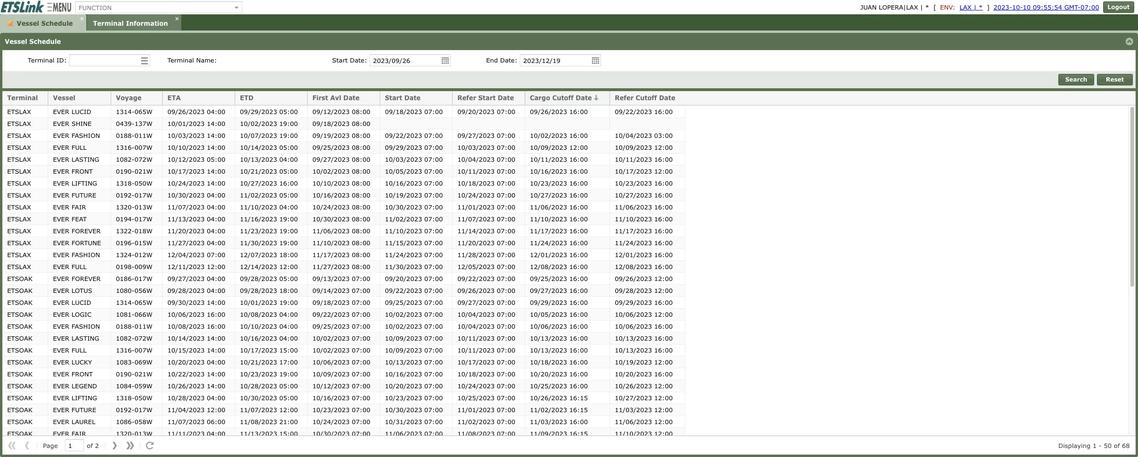Task type: locate. For each thing, give the bounding box(es) containing it.
terminal information
[[93, 20, 168, 27]]

| left [
[[921, 3, 923, 11]]

10-
[[1013, 3, 1023, 11]]

0 horizontal spatial |
[[921, 3, 923, 11]]

logout link
[[1104, 1, 1134, 13]]

* left [
[[926, 3, 930, 11]]

juan
[[861, 3, 877, 11]]

0 horizontal spatial *
[[926, 3, 930, 11]]

*
[[926, 3, 930, 11], [979, 3, 983, 11]]

gmt-
[[1065, 3, 1081, 11]]

1 | from the left
[[921, 3, 923, 11]]

1 horizontal spatial |
[[974, 3, 977, 11]]

juan lopera|lax | * [ env: lax | * ] 2023-10-10 09:55:54 gmt-07:00
[[861, 3, 1100, 11]]

env:
[[941, 3, 956, 11]]

terminal
[[93, 20, 124, 27]]

schedule
[[41, 20, 73, 27]]

Function text field
[[76, 2, 231, 13]]

vessel schedule link
[[0, 14, 86, 31]]

* left ]
[[979, 3, 983, 11]]

10
[[1023, 3, 1031, 11]]

2 * from the left
[[979, 3, 983, 11]]

1 horizontal spatial *
[[979, 3, 983, 11]]

|
[[921, 3, 923, 11], [974, 3, 977, 11]]

| right lax
[[974, 3, 977, 11]]



Task type: describe. For each thing, give the bounding box(es) containing it.
information
[[126, 20, 168, 27]]

vessel schedule
[[17, 20, 73, 27]]

terminal information link
[[87, 14, 181, 31]]

logout
[[1108, 3, 1130, 10]]

07:00
[[1081, 3, 1100, 11]]

vessel
[[17, 20, 39, 27]]

2023-
[[994, 3, 1013, 11]]

09:55:54
[[1033, 3, 1063, 11]]

]
[[987, 3, 990, 11]]

[
[[934, 3, 937, 11]]

2 | from the left
[[974, 3, 977, 11]]

1 * from the left
[[926, 3, 930, 11]]

lopera|lax
[[879, 3, 918, 11]]

lax
[[960, 3, 972, 11]]



Task type: vqa. For each thing, say whether or not it's contained in the screenshot.
the topmost login
no



